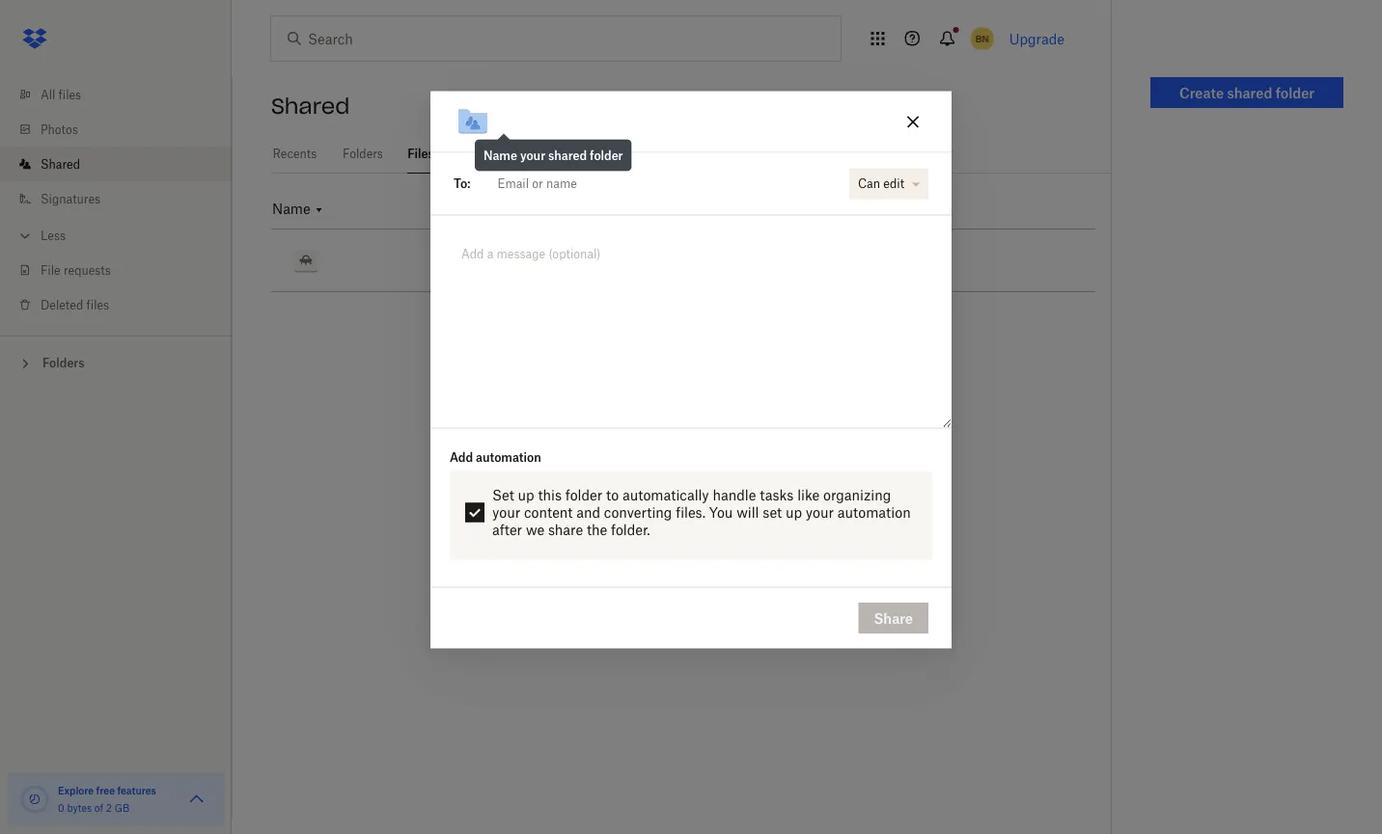 Task type: vqa. For each thing, say whether or not it's contained in the screenshot.
0 at bottom
yes



Task type: locate. For each thing, give the bounding box(es) containing it.
0 vertical spatial automation
[[476, 451, 541, 465]]

after
[[492, 522, 522, 539]]

1 vertical spatial up
[[786, 505, 802, 521]]

requests
[[572, 147, 619, 161], [64, 263, 111, 278]]

0 vertical spatial shared
[[1227, 84, 1273, 101]]

files
[[58, 87, 81, 102], [86, 298, 109, 312]]

0 horizontal spatial up
[[518, 487, 534, 504]]

requests right the file
[[64, 263, 111, 278]]

shared right name
[[548, 148, 587, 163]]

0 horizontal spatial folders
[[42, 356, 85, 371]]

1 vertical spatial requests
[[64, 263, 111, 278]]

0
[[58, 803, 64, 815]]

up
[[518, 487, 534, 504], [786, 505, 802, 521]]

files inside all files link
[[58, 87, 81, 102]]

shared inside button
[[1227, 84, 1273, 101]]

shared
[[271, 93, 350, 120], [41, 157, 80, 171]]

Add a message (optional) text field
[[454, 239, 929, 283]]

up right set on the right bottom of the page
[[786, 505, 802, 521]]

folder right signature
[[590, 148, 623, 163]]

list containing all files
[[0, 66, 232, 336]]

requests right signature
[[572, 147, 619, 161]]

we
[[526, 522, 545, 539]]

0 vertical spatial folder
[[1276, 84, 1315, 101]]

like
[[797, 487, 820, 504]]

1 vertical spatial shared
[[548, 148, 587, 163]]

files inside deleted files link
[[86, 298, 109, 312]]

all
[[41, 87, 55, 102]]

folders down the deleted
[[42, 356, 85, 371]]

Contact name field
[[490, 168, 841, 199]]

all files link
[[15, 77, 232, 112]]

0 vertical spatial requests
[[572, 147, 619, 161]]

0 horizontal spatial automation
[[476, 451, 541, 465]]

1 vertical spatial shared
[[41, 157, 80, 171]]

files for deleted files
[[86, 298, 109, 312]]

1 horizontal spatial automation
[[838, 505, 911, 521]]

files right all
[[58, 87, 81, 102]]

automation down organizing on the bottom right of the page
[[838, 505, 911, 521]]

tab list containing recents
[[271, 135, 1111, 174]]

folder
[[1276, 84, 1315, 101], [590, 148, 623, 163], [565, 487, 602, 504]]

1 horizontal spatial files
[[86, 298, 109, 312]]

0 horizontal spatial requests
[[64, 263, 111, 278]]

0 vertical spatial shared
[[271, 93, 350, 120]]

signature requests link
[[512, 135, 622, 171]]

folders link
[[341, 135, 384, 171]]

file
[[41, 263, 60, 278]]

automation up the set
[[476, 451, 541, 465]]

folder up the and
[[565, 487, 602, 504]]

folders left files
[[343, 147, 383, 161]]

1 vertical spatial files
[[86, 298, 109, 312]]

1 vertical spatial folders
[[42, 356, 85, 371]]

automatically
[[623, 487, 709, 504]]

0 vertical spatial files
[[58, 87, 81, 102]]

name
[[484, 148, 517, 163]]

deleted files link
[[15, 288, 232, 322]]

tab list
[[271, 135, 1111, 174]]

can
[[858, 177, 880, 191]]

shared up recents link
[[271, 93, 350, 120]]

set up this folder to automatically handle tasks like organizing your content and converting files. you will set up your automation after we share the folder.
[[492, 487, 911, 539]]

your
[[520, 148, 545, 163], [492, 505, 520, 521], [806, 505, 834, 521]]

shared link
[[15, 147, 232, 181]]

shared
[[1227, 84, 1273, 101], [548, 148, 587, 163]]

folder inside button
[[1276, 84, 1315, 101]]

of
[[94, 803, 103, 815]]

folder inside set up this folder to automatically handle tasks like organizing your content and converting files. you will set up your automation after we share the folder.
[[565, 487, 602, 504]]

create shared folder
[[1179, 84, 1315, 101]]

folders button
[[0, 348, 232, 377]]

organizing
[[823, 487, 891, 504]]

list
[[0, 66, 232, 336]]

files right the deleted
[[86, 298, 109, 312]]

tasks
[[760, 487, 794, 504]]

can edit
[[858, 177, 904, 191]]

shared list item
[[0, 147, 232, 181]]

bytes
[[67, 803, 92, 815]]

add
[[450, 451, 473, 465]]

1 horizontal spatial shared
[[1227, 84, 1273, 101]]

2
[[106, 803, 112, 815]]

None field
[[471, 165, 845, 203]]

1 horizontal spatial up
[[786, 505, 802, 521]]

shared down photos
[[41, 157, 80, 171]]

1 vertical spatial automation
[[838, 505, 911, 521]]

content
[[524, 505, 573, 521]]

upgrade
[[1009, 30, 1065, 47]]

folder.
[[611, 522, 650, 539]]

0 horizontal spatial shared
[[548, 148, 587, 163]]

recents link
[[271, 135, 318, 171]]

automation
[[476, 451, 541, 465], [838, 505, 911, 521]]

0 vertical spatial folders
[[343, 147, 383, 161]]

add automation
[[450, 451, 541, 465]]

name your shared folder
[[484, 148, 623, 163]]

sharing modal dialog
[[430, 91, 952, 804]]

0 horizontal spatial files
[[58, 87, 81, 102]]

to
[[606, 487, 619, 504]]

your right name
[[520, 148, 545, 163]]

files.
[[676, 505, 706, 521]]

2 vertical spatial folder
[[565, 487, 602, 504]]

folders
[[343, 147, 383, 161], [42, 356, 85, 371]]

folder right create
[[1276, 84, 1315, 101]]

0 horizontal spatial shared
[[41, 157, 80, 171]]

requests inside "link"
[[572, 147, 619, 161]]

automation inside set up this folder to automatically handle tasks like organizing your content and converting files. you will set up your automation after we share the folder.
[[838, 505, 911, 521]]

1 vertical spatial folder
[[590, 148, 623, 163]]

shared right create
[[1227, 84, 1273, 101]]

signatures
[[41, 192, 100, 206]]

1 horizontal spatial requests
[[572, 147, 619, 161]]

up right the set
[[518, 487, 534, 504]]



Task type: describe. For each thing, give the bounding box(es) containing it.
folders inside button
[[42, 356, 85, 371]]

share button
[[859, 603, 929, 634]]

deleted
[[41, 298, 83, 312]]

photos
[[41, 122, 78, 137]]

less
[[41, 228, 66, 243]]

file requests
[[41, 263, 111, 278]]

upgrade link
[[1009, 30, 1065, 47]]

requests for file requests
[[64, 263, 111, 278]]

explore
[[58, 785, 94, 797]]

shared inside list item
[[41, 157, 80, 171]]

the
[[587, 522, 607, 539]]

photos link
[[15, 112, 232, 147]]

your down like
[[806, 505, 834, 521]]

set
[[492, 487, 514, 504]]

converting
[[604, 505, 672, 521]]

explore free features 0 bytes of 2 gb
[[58, 785, 156, 815]]

signature requests
[[514, 147, 619, 161]]

edit
[[883, 177, 904, 191]]

all files
[[41, 87, 81, 102]]

files link
[[407, 135, 434, 171]]

recents
[[273, 147, 317, 161]]

share
[[874, 611, 913, 627]]

signatures link
[[15, 181, 232, 216]]

create
[[1179, 84, 1224, 101]]

less image
[[15, 226, 35, 246]]

1 horizontal spatial shared
[[271, 93, 350, 120]]

will
[[737, 505, 759, 521]]

dropbox image
[[15, 19, 54, 58]]

share
[[548, 522, 583, 539]]

files
[[408, 147, 434, 161]]

free
[[96, 785, 115, 797]]

and
[[576, 505, 600, 521]]

set
[[763, 505, 782, 521]]

signature
[[514, 147, 568, 161]]

links link
[[458, 135, 488, 171]]

links
[[458, 147, 488, 161]]

file requests link
[[15, 253, 232, 288]]

you
[[709, 505, 733, 521]]

quota usage element
[[19, 785, 50, 816]]

files for all files
[[58, 87, 81, 102]]

1 horizontal spatial folders
[[343, 147, 383, 161]]

your up after
[[492, 505, 520, 521]]

features
[[117, 785, 156, 797]]

handle
[[713, 487, 756, 504]]

0 vertical spatial up
[[518, 487, 534, 504]]

this
[[538, 487, 562, 504]]

gb
[[115, 803, 129, 815]]

shared inside sharing modal dialog
[[548, 148, 587, 163]]

folder for name your shared folder
[[590, 148, 623, 163]]

folder for set up this folder to automatically handle tasks like organizing your content and converting files. you will set up your automation after we share the folder.
[[565, 487, 602, 504]]

to:
[[454, 177, 471, 191]]

deleted files
[[41, 298, 109, 312]]

can edit button
[[849, 168, 929, 199]]

requests for signature requests
[[572, 147, 619, 161]]

create shared folder button
[[1151, 77, 1344, 108]]

none field inside sharing modal dialog
[[471, 165, 845, 203]]



